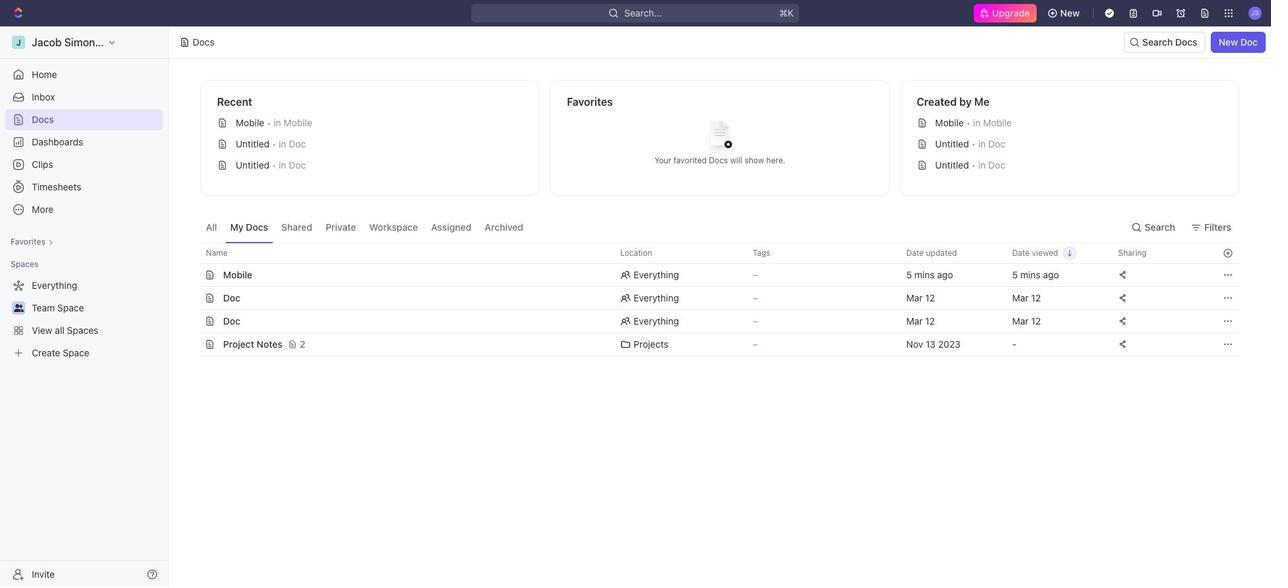 Task type: locate. For each thing, give the bounding box(es) containing it.
table
[[186, 243, 1239, 357]]

row
[[186, 243, 1239, 264], [186, 263, 1239, 287], [186, 287, 1239, 310], [186, 310, 1239, 334], [186, 333, 1239, 357]]

2 row from the top
[[186, 263, 1239, 287]]

tab list
[[201, 212, 529, 243]]

jacob simon's workspace, , element
[[12, 36, 25, 49]]

tree
[[5, 275, 163, 364]]

1 row from the top
[[186, 243, 1239, 264]]

4 row from the top
[[186, 310, 1239, 334]]



Task type: vqa. For each thing, say whether or not it's contained in the screenshot.
the right Meet The Team
no



Task type: describe. For each thing, give the bounding box(es) containing it.
sidebar navigation
[[0, 26, 171, 588]]

user group image
[[14, 305, 24, 312]]

3 row from the top
[[186, 287, 1239, 310]]

tree inside sidebar navigation
[[5, 275, 163, 364]]

no favorited docs image
[[693, 110, 746, 163]]

5 row from the top
[[186, 333, 1239, 357]]



